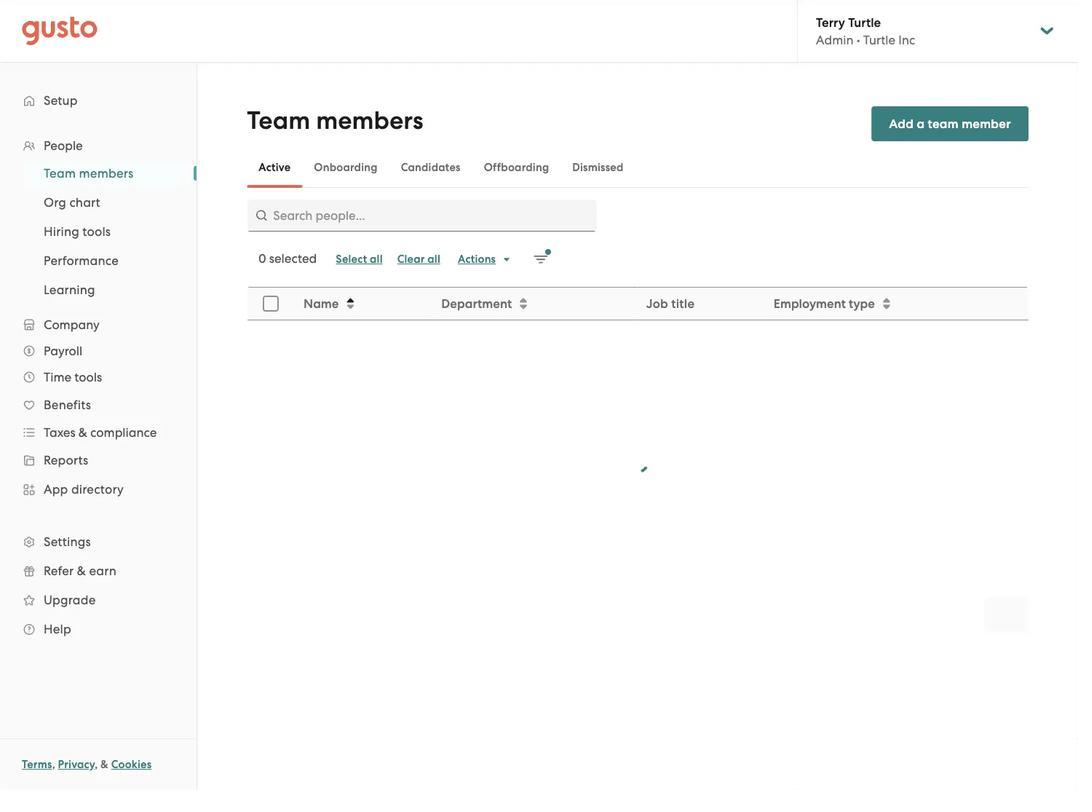 Task type: describe. For each thing, give the bounding box(es) containing it.
hiring tools
[[44, 224, 111, 239]]

time
[[44, 370, 71, 384]]

employment type
[[773, 296, 875, 311]]

employment type button
[[765, 288, 1028, 319]]

department button
[[432, 288, 636, 319]]

0 vertical spatial turtle
[[848, 15, 881, 30]]

setup
[[44, 93, 78, 108]]

add
[[889, 116, 914, 131]]

member
[[962, 116, 1011, 131]]

dismissed
[[573, 161, 624, 174]]

Select all rows on this page checkbox
[[254, 288, 286, 320]]

gusto navigation element
[[0, 63, 197, 667]]

people button
[[15, 133, 182, 159]]

0 vertical spatial team members
[[247, 106, 423, 135]]

0 selected status
[[259, 251, 317, 266]]

upgrade link
[[15, 587, 182, 613]]

cookies button
[[111, 756, 152, 773]]

setup link
[[15, 87, 182, 114]]

•
[[857, 33, 860, 47]]

title
[[671, 296, 694, 311]]

team members inside list
[[44, 166, 134, 181]]

home image
[[22, 16, 98, 46]]

people
[[44, 138, 83, 153]]

members inside team members link
[[79, 166, 134, 181]]

job
[[646, 296, 668, 311]]

a
[[917, 116, 925, 131]]

Search people... field
[[247, 200, 597, 232]]

0 vertical spatial members
[[316, 106, 423, 135]]

department
[[441, 296, 511, 311]]

time tools
[[44, 370, 102, 384]]

2 , from the left
[[95, 758, 98, 771]]

onboarding button
[[302, 150, 389, 185]]

chart
[[69, 195, 100, 210]]

active button
[[247, 150, 302, 185]]

company button
[[15, 312, 182, 338]]

earn
[[89, 564, 116, 578]]

terms , privacy , & cookies
[[22, 758, 152, 771]]

terms link
[[22, 758, 52, 771]]

select all button
[[329, 248, 390, 271]]

taxes & compliance button
[[15, 419, 182, 446]]

org chart
[[44, 195, 100, 210]]

onboarding
[[314, 161, 378, 174]]

loading… image
[[626, 450, 650, 473]]

privacy
[[58, 758, 95, 771]]

dismissed button
[[561, 150, 635, 185]]

team
[[928, 116, 959, 131]]

org
[[44, 195, 66, 210]]

terry
[[816, 15, 845, 30]]

settings
[[44, 534, 91, 549]]

tools for hiring tools
[[83, 224, 111, 239]]

learning link
[[26, 277, 182, 303]]

1 vertical spatial turtle
[[863, 33, 896, 47]]

type
[[848, 296, 875, 311]]

list containing people
[[0, 133, 197, 644]]

0 vertical spatial team
[[247, 106, 310, 135]]

name
[[303, 296, 338, 311]]

company
[[44, 317, 100, 332]]

settings link
[[15, 529, 182, 555]]

actions button
[[451, 248, 519, 271]]

benefits
[[44, 398, 91, 412]]

& for compliance
[[79, 425, 87, 440]]

clear all
[[397, 253, 441, 266]]

clear
[[397, 253, 425, 266]]



Task type: vqa. For each thing, say whether or not it's contained in the screenshot.
Active button
yes



Task type: locate. For each thing, give the bounding box(es) containing it.
candidates
[[401, 161, 461, 174]]

terry turtle admin • turtle inc
[[816, 15, 916, 47]]

org chart link
[[26, 189, 182, 216]]

team members
[[247, 106, 423, 135], [44, 166, 134, 181]]

& left cookies button
[[101, 758, 109, 771]]

1 , from the left
[[52, 758, 55, 771]]

selected
[[269, 251, 317, 266]]

1 vertical spatial members
[[79, 166, 134, 181]]

tools inside dropdown button
[[74, 370, 102, 384]]

help link
[[15, 616, 182, 642]]

name button
[[294, 288, 431, 319]]

refer & earn link
[[15, 558, 182, 584]]

offboarding button
[[472, 150, 561, 185]]

tools down payroll dropdown button
[[74, 370, 102, 384]]

list
[[0, 133, 197, 644], [0, 159, 197, 304]]

terms
[[22, 758, 52, 771]]

1 horizontal spatial ,
[[95, 758, 98, 771]]

team members down people dropdown button on the top
[[44, 166, 134, 181]]

turtle up •
[[848, 15, 881, 30]]

taxes & compliance
[[44, 425, 157, 440]]

all for clear all
[[428, 253, 441, 266]]

team down people
[[44, 166, 76, 181]]

clear all button
[[390, 248, 448, 271]]

time tools button
[[15, 364, 182, 390]]

team members link
[[26, 160, 182, 186]]

& right taxes
[[79, 425, 87, 440]]

0 horizontal spatial all
[[370, 253, 383, 266]]

admin
[[816, 33, 854, 47]]

add a team member
[[889, 116, 1011, 131]]

select
[[336, 253, 367, 266]]

1 horizontal spatial team
[[247, 106, 310, 135]]

2 all from the left
[[428, 253, 441, 266]]

add a team member button
[[872, 106, 1029, 141]]

reports link
[[15, 447, 182, 473]]

all inside clear all button
[[428, 253, 441, 266]]

& for earn
[[77, 564, 86, 578]]

& left earn
[[77, 564, 86, 578]]

0 vertical spatial &
[[79, 425, 87, 440]]

1 horizontal spatial members
[[316, 106, 423, 135]]

reports
[[44, 453, 88, 468]]

all
[[370, 253, 383, 266], [428, 253, 441, 266]]

performance
[[44, 253, 119, 268]]

select all
[[336, 253, 383, 266]]

learning
[[44, 283, 95, 297]]

,
[[52, 758, 55, 771], [95, 758, 98, 771]]

0 selected
[[259, 251, 317, 266]]

turtle
[[848, 15, 881, 30], [863, 33, 896, 47]]

offboarding
[[484, 161, 549, 174]]

team
[[247, 106, 310, 135], [44, 166, 76, 181]]

all right the select
[[370, 253, 383, 266]]

candidates button
[[389, 150, 472, 185]]

2 vertical spatial &
[[101, 758, 109, 771]]

help
[[44, 622, 71, 636]]

payroll
[[44, 344, 82, 358]]

active
[[259, 161, 291, 174]]

hiring
[[44, 224, 79, 239]]

members down people dropdown button on the top
[[79, 166, 134, 181]]

app directory link
[[15, 476, 182, 502]]

1 horizontal spatial team members
[[247, 106, 423, 135]]

employment
[[773, 296, 846, 311]]

0 horizontal spatial team
[[44, 166, 76, 181]]

1 vertical spatial team members
[[44, 166, 134, 181]]

, left cookies button
[[95, 758, 98, 771]]

privacy link
[[58, 758, 95, 771]]

app directory
[[44, 482, 124, 497]]

new notifications image
[[534, 249, 551, 267]]

upgrade
[[44, 593, 96, 607]]

& inside "dropdown button"
[[79, 425, 87, 440]]

&
[[79, 425, 87, 440], [77, 564, 86, 578], [101, 758, 109, 771]]

inc
[[899, 33, 916, 47]]

directory
[[71, 482, 124, 497]]

refer
[[44, 564, 74, 578]]

0 horizontal spatial team members
[[44, 166, 134, 181]]

tools up performance 'link'
[[83, 224, 111, 239]]

team inside list
[[44, 166, 76, 181]]

all inside select all button
[[370, 253, 383, 266]]

compliance
[[90, 425, 157, 440]]

benefits link
[[15, 392, 182, 418]]

refer & earn
[[44, 564, 116, 578]]

0 vertical spatial tools
[[83, 224, 111, 239]]

0 horizontal spatial ,
[[52, 758, 55, 771]]

1 vertical spatial tools
[[74, 370, 102, 384]]

1 vertical spatial team
[[44, 166, 76, 181]]

cookies
[[111, 758, 152, 771]]

taxes
[[44, 425, 75, 440]]

turtle right •
[[863, 33, 896, 47]]

job title
[[646, 296, 694, 311]]

all for select all
[[370, 253, 383, 266]]

team up active
[[247, 106, 310, 135]]

team members tab list
[[247, 147, 1029, 188]]

1 list from the top
[[0, 133, 197, 644]]

2 list from the top
[[0, 159, 197, 304]]

1 horizontal spatial all
[[428, 253, 441, 266]]

actions
[[458, 253, 496, 266]]

all right clear
[[428, 253, 441, 266]]

tools
[[83, 224, 111, 239], [74, 370, 102, 384]]

members
[[316, 106, 423, 135], [79, 166, 134, 181]]

0
[[259, 251, 266, 266]]

0 horizontal spatial members
[[79, 166, 134, 181]]

team members up onboarding
[[247, 106, 423, 135]]

1 vertical spatial &
[[77, 564, 86, 578]]

list containing team members
[[0, 159, 197, 304]]

tools for time tools
[[74, 370, 102, 384]]

1 all from the left
[[370, 253, 383, 266]]

performance link
[[26, 248, 182, 274]]

payroll button
[[15, 338, 182, 364]]

members up onboarding
[[316, 106, 423, 135]]

hiring tools link
[[26, 218, 182, 245]]

app
[[44, 482, 68, 497]]

, left privacy link
[[52, 758, 55, 771]]



